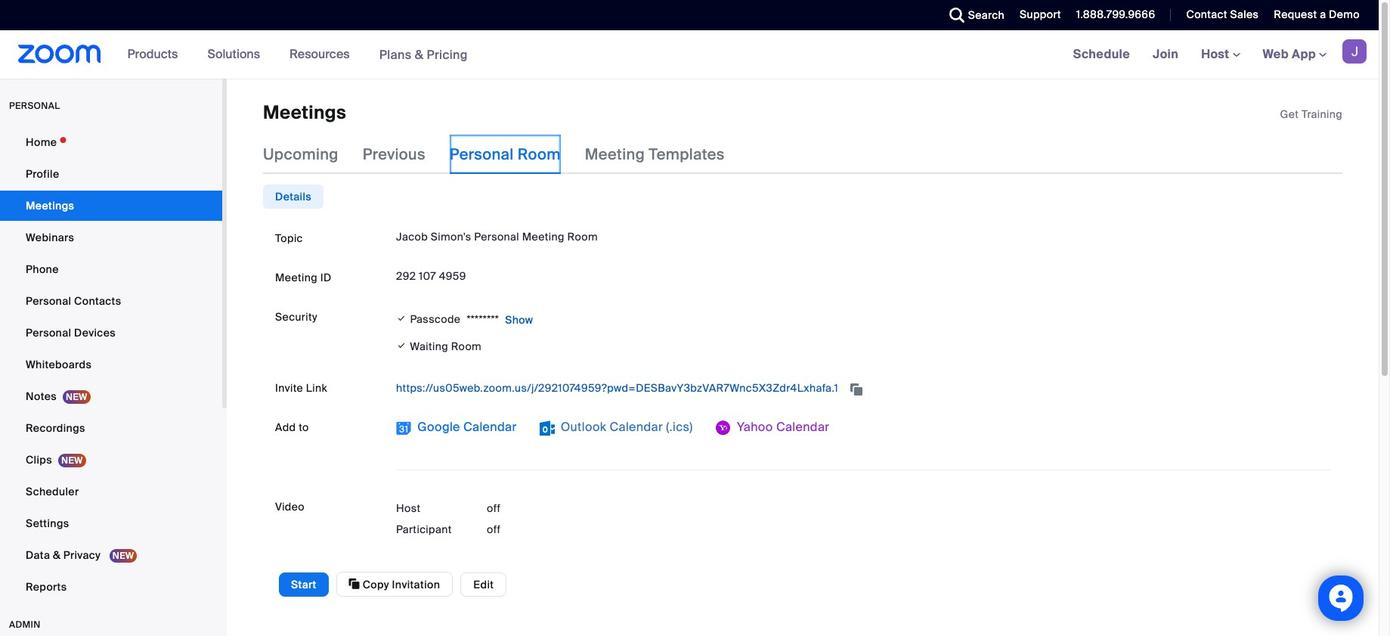 Task type: locate. For each thing, give the bounding box(es) containing it.
calendar right google
[[464, 419, 517, 435]]

2 btn image from the left
[[540, 421, 555, 436]]

1 btn image from the left
[[396, 421, 411, 436]]

schedule link
[[1062, 30, 1142, 79]]

1 vertical spatial room
[[568, 230, 598, 244]]

1 vertical spatial meetings
[[26, 199, 74, 213]]

solutions
[[208, 46, 260, 62]]

meeting inside tab list
[[585, 145, 645, 164]]

topic element
[[396, 226, 1331, 248]]

get training
[[1281, 107, 1343, 121]]

contact
[[1187, 8, 1228, 21]]

host button
[[1202, 46, 1241, 62]]

to
[[299, 421, 309, 434]]

simon's
[[431, 230, 472, 244]]

clips link
[[0, 445, 222, 475]]

calendar right yahoo
[[777, 419, 830, 435]]

1 calendar from the left
[[464, 419, 517, 435]]

details
[[275, 190, 312, 204]]

btn image inside google calendar link
[[396, 421, 411, 436]]

support
[[1020, 8, 1062, 21]]

topic
[[275, 232, 303, 245]]

meeting id
[[275, 271, 332, 285]]

data
[[26, 548, 50, 562]]

2 host element from the top
[[487, 522, 578, 537]]

btn image left the outlook
[[540, 421, 555, 436]]

0 horizontal spatial host
[[396, 502, 421, 515]]

1 vertical spatial meeting
[[522, 230, 565, 244]]

personal menu menu
[[0, 127, 222, 604]]

2 horizontal spatial calendar
[[777, 419, 830, 435]]

2 horizontal spatial room
[[568, 230, 598, 244]]

products button
[[128, 30, 185, 79]]

0 vertical spatial host element
[[487, 501, 578, 516]]

2 calendar from the left
[[610, 419, 663, 435]]

1 off from the top
[[487, 502, 501, 515]]

1 horizontal spatial meetings
[[263, 101, 346, 124]]

btn image left yahoo
[[716, 421, 731, 436]]

room for personal room
[[518, 145, 561, 164]]

1 vertical spatial &
[[53, 548, 61, 562]]

tabs of meeting tab list
[[263, 135, 749, 174]]

& inside the product information navigation
[[415, 47, 424, 62]]

(.ics)
[[667, 419, 693, 435]]

banner
[[0, 30, 1379, 79]]

0 vertical spatial host
[[1202, 46, 1233, 62]]

previous
[[363, 145, 426, 164]]

google calendar link
[[396, 416, 517, 440]]

btn image for google calendar
[[396, 421, 411, 436]]

2 off from the top
[[487, 523, 501, 537]]

2 horizontal spatial btn image
[[716, 421, 731, 436]]

phone
[[26, 262, 59, 276]]

calendar for outlook
[[610, 419, 663, 435]]

meetings up webinars
[[26, 199, 74, 213]]

calendar
[[464, 419, 517, 435], [610, 419, 663, 435], [777, 419, 830, 435]]

0 horizontal spatial meeting
[[275, 271, 318, 285]]

details tab list
[[263, 185, 324, 209]]

start
[[291, 578, 317, 591]]

1 vertical spatial off
[[487, 523, 501, 537]]

meetings link
[[0, 191, 222, 221]]

outlook
[[561, 419, 607, 435]]

********
[[467, 312, 499, 326]]

yahoo calendar
[[734, 419, 830, 435]]

host up the participant
[[396, 502, 421, 515]]

https://us05web.zoom.us/j/2921074959?pwd=desbavy3bzvar7wnc5x3zdr4lxhafa.1 application
[[396, 376, 1331, 400]]

resources button
[[290, 30, 357, 79]]

request
[[1275, 8, 1318, 21]]

1 horizontal spatial btn image
[[540, 421, 555, 436]]

personal contacts
[[26, 294, 121, 308]]

2 horizontal spatial meeting
[[585, 145, 645, 164]]

devices
[[74, 326, 116, 340]]

btn image
[[396, 421, 411, 436], [540, 421, 555, 436], [716, 421, 731, 436]]

profile link
[[0, 159, 222, 189]]

get training link
[[1281, 107, 1343, 121]]

btn image inside "outlook calendar (.ics)" link
[[540, 421, 555, 436]]

solutions button
[[208, 30, 267, 79]]

request a demo
[[1275, 8, 1361, 21]]

personal
[[9, 100, 60, 112]]

3 calendar from the left
[[777, 419, 830, 435]]

search
[[969, 8, 1005, 22]]

0 horizontal spatial btn image
[[396, 421, 411, 436]]

copy image
[[349, 577, 360, 591]]

0 horizontal spatial &
[[53, 548, 61, 562]]

1 horizontal spatial room
[[518, 145, 561, 164]]

add to element
[[396, 416, 1331, 455]]

scheduler link
[[0, 476, 222, 507]]

invitation
[[392, 578, 440, 592]]

banner containing products
[[0, 30, 1379, 79]]

resources
[[290, 46, 350, 62]]

home link
[[0, 127, 222, 157]]

request a demo link
[[1263, 0, 1379, 30], [1275, 8, 1361, 21]]

0 vertical spatial room
[[518, 145, 561, 164]]

&
[[415, 47, 424, 62], [53, 548, 61, 562]]

meetings
[[263, 101, 346, 124], [26, 199, 74, 213]]

& for pricing
[[415, 47, 424, 62]]

copy invitation
[[360, 578, 440, 592]]

support link
[[1009, 0, 1065, 30], [1020, 8, 1062, 21]]

waiting room
[[407, 340, 482, 353]]

contact sales
[[1187, 8, 1260, 21]]

personal devices link
[[0, 318, 222, 348]]

0 vertical spatial off
[[487, 502, 501, 515]]

id
[[321, 271, 332, 285]]

personal inside tabs of meeting tab list
[[450, 145, 514, 164]]

& right plans
[[415, 47, 424, 62]]

room inside tabs of meeting tab list
[[518, 145, 561, 164]]

web
[[1263, 46, 1289, 62]]

contact sales link
[[1176, 0, 1263, 30], [1187, 8, 1260, 21]]

0 vertical spatial &
[[415, 47, 424, 62]]

off
[[487, 502, 501, 515], [487, 523, 501, 537]]

video
[[275, 500, 305, 514]]

btn image left google
[[396, 421, 411, 436]]

add
[[275, 421, 296, 434]]

host down contact sales
[[1202, 46, 1233, 62]]

checked image
[[396, 311, 407, 326]]

host element
[[487, 501, 578, 516], [487, 522, 578, 537]]

1 vertical spatial host element
[[487, 522, 578, 537]]

notes link
[[0, 381, 222, 411]]

0 horizontal spatial meetings
[[26, 199, 74, 213]]

plans
[[379, 47, 412, 62]]

& inside personal menu menu
[[53, 548, 61, 562]]

google
[[418, 419, 460, 435]]

1 vertical spatial host
[[396, 502, 421, 515]]

2 vertical spatial room
[[451, 340, 482, 353]]

settings
[[26, 517, 69, 530]]

personal
[[450, 145, 514, 164], [474, 230, 520, 244], [26, 294, 71, 308], [26, 326, 71, 340]]

btn image inside yahoo calendar link
[[716, 421, 731, 436]]

join link
[[1142, 30, 1191, 79]]

templates
[[649, 145, 725, 164]]

292
[[396, 270, 416, 283]]

0 vertical spatial meeting
[[585, 145, 645, 164]]

waiting
[[410, 340, 448, 353]]

2 vertical spatial meeting
[[275, 271, 318, 285]]

1 horizontal spatial &
[[415, 47, 424, 62]]

join
[[1153, 46, 1179, 62]]

1 horizontal spatial meeting
[[522, 230, 565, 244]]

meeting templates
[[585, 145, 725, 164]]

upcoming
[[263, 145, 339, 164]]

room for waiting room
[[451, 340, 482, 353]]

copy invitation button
[[336, 572, 453, 597]]

1 horizontal spatial host
[[1202, 46, 1233, 62]]

outlook calendar (.ics) link
[[540, 416, 693, 440]]

meeting
[[585, 145, 645, 164], [522, 230, 565, 244], [275, 271, 318, 285]]

host inside meetings navigation
[[1202, 46, 1233, 62]]

0 horizontal spatial calendar
[[464, 419, 517, 435]]

& right data
[[53, 548, 61, 562]]

calendar for yahoo
[[777, 419, 830, 435]]

privacy
[[63, 548, 101, 562]]

checked image
[[396, 338, 407, 354]]

yahoo
[[737, 419, 773, 435]]

0 horizontal spatial room
[[451, 340, 482, 353]]

3 btn image from the left
[[716, 421, 731, 436]]

1 horizontal spatial calendar
[[610, 419, 663, 435]]

meetings up upcoming
[[263, 101, 346, 124]]

meetings navigation
[[1062, 30, 1379, 79]]

calendar down https://us05web.zoom.us/j/2921074959?pwd=desbavy3bzvar7wnc5x3zdr4lxhafa.1 link
[[610, 419, 663, 435]]

https://us05web.zoom.us/j/2921074959?pwd=desbavy3bzvar7wnc5x3zdr4lxhafa.1
[[396, 381, 842, 395]]

room
[[518, 145, 561, 164], [568, 230, 598, 244], [451, 340, 482, 353]]

1 host element from the top
[[487, 501, 578, 516]]



Task type: vqa. For each thing, say whether or not it's contained in the screenshot.
menu item
no



Task type: describe. For each thing, give the bounding box(es) containing it.
personal inside "topic" element
[[474, 230, 520, 244]]

personal devices
[[26, 326, 116, 340]]

meeting for meeting templates
[[585, 145, 645, 164]]

webinars
[[26, 231, 74, 244]]

host element for participant
[[487, 522, 578, 537]]

edit button
[[461, 572, 507, 597]]

training
[[1302, 107, 1343, 121]]

notes
[[26, 389, 57, 403]]

meetings inside personal menu menu
[[26, 199, 74, 213]]

profile picture image
[[1343, 39, 1367, 64]]

web app
[[1263, 46, 1317, 62]]

show button
[[499, 308, 534, 332]]

webinars link
[[0, 222, 222, 253]]

app
[[1293, 46, 1317, 62]]

personal for personal devices
[[26, 326, 71, 340]]

invite link
[[275, 381, 327, 395]]

data & privacy link
[[0, 540, 222, 570]]

1.888.799.9666
[[1077, 8, 1156, 21]]

google calendar
[[414, 419, 517, 435]]

copy url image
[[849, 384, 864, 395]]

calendar for google
[[464, 419, 517, 435]]

invite
[[275, 381, 303, 395]]

personal for personal contacts
[[26, 294, 71, 308]]

meeting inside "topic" element
[[522, 230, 565, 244]]

contacts
[[74, 294, 121, 308]]

recordings
[[26, 421, 85, 435]]

jacob simon's personal meeting room
[[396, 230, 598, 244]]

schedule
[[1074, 46, 1131, 62]]

search button
[[938, 0, 1009, 30]]

btn image for yahoo calendar
[[716, 421, 731, 436]]

start button
[[279, 572, 329, 597]]

security
[[275, 310, 318, 324]]

product information navigation
[[116, 30, 479, 79]]

off for participant
[[487, 523, 501, 537]]

107
[[419, 270, 436, 283]]

meeting for meeting id
[[275, 271, 318, 285]]

settings link
[[0, 508, 222, 538]]

passcode
[[410, 312, 461, 326]]

zoom logo image
[[18, 45, 101, 64]]

link
[[306, 381, 327, 395]]

details tab
[[263, 185, 324, 209]]

personal for personal room
[[450, 145, 514, 164]]

reports link
[[0, 572, 222, 602]]

clips
[[26, 453, 52, 467]]

& for privacy
[[53, 548, 61, 562]]

recordings link
[[0, 413, 222, 443]]

demo
[[1330, 8, 1361, 21]]

admin
[[9, 619, 41, 631]]

0 vertical spatial meetings
[[263, 101, 346, 124]]

whiteboards
[[26, 358, 92, 371]]

btn image for outlook calendar (.ics)
[[540, 421, 555, 436]]

host element for host
[[487, 501, 578, 516]]

yahoo calendar link
[[716, 416, 830, 440]]

data & privacy
[[26, 548, 103, 562]]

a
[[1321, 8, 1327, 21]]

add to
[[275, 421, 309, 434]]

reports
[[26, 580, 67, 594]]

phone link
[[0, 254, 222, 284]]

copy
[[363, 578, 389, 592]]

participant
[[396, 523, 452, 537]]

get
[[1281, 107, 1300, 121]]

room inside "topic" element
[[568, 230, 598, 244]]

292 107 4959
[[396, 270, 466, 283]]

jacob
[[396, 230, 428, 244]]

personal room
[[450, 145, 561, 164]]

products
[[128, 46, 178, 62]]

passcode ******** show
[[410, 312, 534, 327]]

outlook calendar (.ics)
[[558, 419, 693, 435]]

edit
[[474, 578, 494, 591]]

personal contacts link
[[0, 286, 222, 316]]

plans & pricing
[[379, 47, 468, 62]]

profile
[[26, 167, 59, 181]]

https://us05web.zoom.us/j/2921074959?pwd=desbavy3bzvar7wnc5x3zdr4lxhafa.1 link
[[396, 381, 842, 395]]

pricing
[[427, 47, 468, 62]]

off for host
[[487, 502, 501, 515]]

whiteboards link
[[0, 349, 222, 380]]

4959
[[439, 270, 466, 283]]

scheduler
[[26, 485, 79, 498]]



